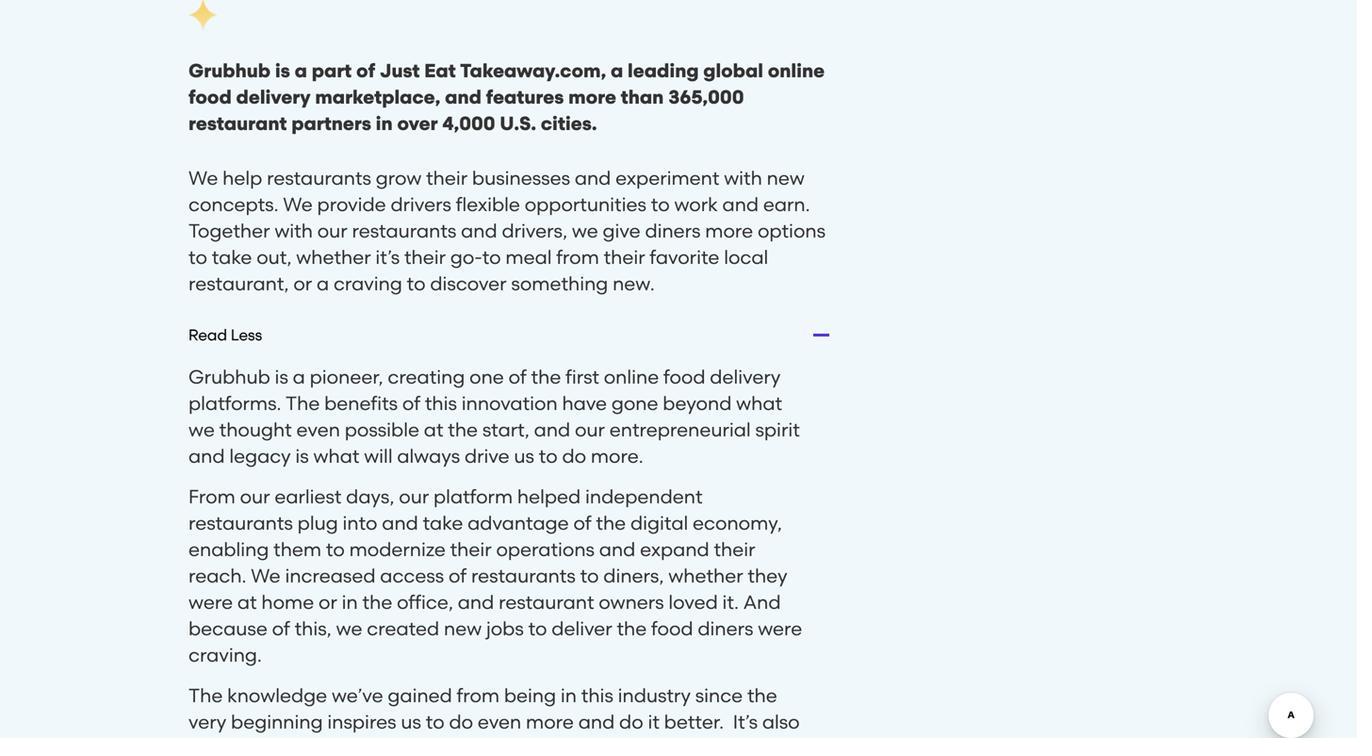 Task type: describe. For each thing, give the bounding box(es) containing it.
take inside we help restaurants grow their businesses and experiment with new concepts. we provide drivers flexible opportunities to work and earn. together with our restaurants and drivers, we give diners more options to take out, whether it's their go-to meal from their favorite local restaurant, or a craving to discover something new.
[[212, 246, 252, 269]]

a inside we help restaurants grow their businesses and experiment with new concepts. we provide drivers flexible opportunities to work and earn. together with our restaurants and drivers, we give diners more options to take out, whether it's their go-to meal from their favorite local restaurant, or a craving to discover something new.
[[317, 273, 329, 295]]

first
[[566, 366, 600, 388]]

concepts.
[[189, 193, 279, 216]]

at inside from our earliest days, our platform helped independent restaurants plug into and take advantage of the digital economy, enabling them to modernize their operations and expand their reach. we increased access of restaurants to diners, whether they were at home or in the office, and restaurant owners loved it. and because of this, we created new jobs to deliver the food diners were craving.
[[238, 591, 257, 614]]

owners
[[599, 591, 664, 614]]

grubhub is a pioneer, creating one of the first online food delivery platforms. the benefits of this innovation have gone beyond what we thought even possible at the start, and our entrepreneurial spirit and legacy is what will always drive us to do more.
[[189, 366, 800, 468]]

earn.
[[764, 193, 811, 216]]

from inside we help restaurants grow their businesses and experiment with new concepts. we provide drivers flexible opportunities to work and earn. together with our restaurants and drivers, we give diners more options to take out, whether it's their go-to meal from their favorite local restaurant, or a craving to discover something new.
[[557, 246, 600, 269]]

our inside grubhub is a pioneer, creating one of the first online food delivery platforms. the benefits of this innovation have gone beyond what we thought even possible at the start, and our entrepreneurial spirit and legacy is what will always drive us to do more.
[[575, 419, 605, 441]]

we inside from our earliest days, our platform helped independent restaurants plug into and take advantage of the digital economy, enabling them to modernize their operations and expand their reach. we increased access of restaurants to diners, whether they were at home or in the office, and restaurant owners loved it. and because of this, we created new jobs to deliver the food diners were craving.
[[251, 565, 281, 587]]

helped
[[518, 486, 581, 508]]

experiment
[[616, 167, 720, 190]]

together
[[189, 220, 270, 242]]

of down creating
[[403, 392, 421, 415]]

drivers
[[391, 193, 452, 216]]

their up drivers
[[426, 167, 468, 190]]

a up "than"
[[611, 59, 624, 82]]

we've
[[332, 685, 383, 707]]

to left diners,
[[580, 565, 599, 587]]

the inside grubhub is a pioneer, creating one of the first online food delivery platforms. the benefits of this innovation have gone beyond what we thought even possible at the start, and our entrepreneurial spirit and legacy is what will always drive us to do more.
[[286, 392, 320, 415]]

the down independent
[[596, 512, 626, 535]]

u.s.
[[500, 112, 537, 135]]

2 vertical spatial us
[[275, 737, 295, 738]]

1 vertical spatial with
[[275, 220, 313, 242]]

knowledge
[[227, 685, 327, 707]]

always inside the knowledge we've gained from being in this industry since the very beginning inspires us to do even more and do it better.  it's also humbled us — we don't always get it right at first.  but we're n
[[403, 737, 466, 738]]

to up increased
[[326, 538, 345, 561]]

created
[[367, 618, 440, 640]]

we're
[[676, 737, 724, 738]]

from our earliest days, our platform helped independent restaurants plug into and take advantage of the digital economy, enabling them to modernize their operations and expand their reach. we increased access of restaurants to diners, whether they were at home or in the office, and restaurant owners loved it. and because of this, we created new jobs to deliver the food diners were craving.
[[189, 486, 803, 667]]

even inside grubhub is a pioneer, creating one of the first online food delivery platforms. the benefits of this innovation have gone beyond what we thought even possible at the start, and our entrepreneurial spirit and legacy is what will always drive us to do more.
[[297, 419, 340, 441]]

it.
[[723, 591, 739, 614]]

go-
[[451, 246, 483, 269]]

start,
[[483, 419, 530, 441]]

but
[[641, 737, 671, 738]]

the knowledge we've gained from being in this industry since the very beginning inspires us to do even more and do it better.  it's also humbled us — we don't always get it right at first.  but we're n
[[189, 685, 800, 738]]

more inside the knowledge we've gained from being in this industry since the very beginning inspires us to do even more and do it better.  it's also humbled us — we don't always get it right at first.  but we're n
[[526, 711, 574, 734]]

this inside grubhub is a pioneer, creating one of the first online food delivery platforms. the benefits of this innovation have gone beyond what we thought even possible at the start, and our entrepreneurial spirit and legacy is what will always drive us to do more.
[[425, 392, 457, 415]]

0 vertical spatial were
[[189, 591, 233, 614]]

we inside from our earliest days, our platform helped independent restaurants plug into and take advantage of the digital economy, enabling them to modernize their operations and expand their reach. we increased access of restaurants to diners, whether they were at home or in the office, and restaurant owners loved it. and because of this, we created new jobs to deliver the food diners were craving.
[[336, 618, 363, 640]]

humbled
[[189, 737, 270, 738]]

more inside grubhub is a part of just eat takeaway.com, a leading global online food delivery marketplace, and features more than 365,000 restaurant partners in over 4,000 u.s. cities.
[[569, 86, 617, 108]]

work
[[675, 193, 718, 216]]

part
[[312, 59, 352, 82]]

into
[[343, 512, 378, 535]]

grubhub for platforms.
[[189, 366, 270, 388]]

it's
[[733, 711, 758, 734]]

grubhub is a part of just eat takeaway.com, a leading global online food delivery marketplace, and features more than 365,000 restaurant partners in over 4,000 u.s. cities.
[[189, 59, 825, 135]]

gone
[[612, 392, 659, 415]]

food inside grubhub is a pioneer, creating one of the first online food delivery platforms. the benefits of this innovation have gone beyond what we thought even possible at the start, and our entrepreneurial spirit and legacy is what will always drive us to do more.
[[664, 366, 706, 388]]

home
[[262, 591, 314, 614]]

more.
[[591, 445, 644, 468]]

jobs
[[487, 618, 524, 640]]

our right days,
[[399, 486, 429, 508]]

reach.
[[189, 565, 247, 587]]

and
[[744, 591, 781, 614]]

us inside grubhub is a pioneer, creating one of the first online food delivery platforms. the benefits of this innovation have gone beyond what we thought even possible at the start, and our entrepreneurial spirit and legacy is what will always drive us to do more.
[[514, 445, 535, 468]]

1 horizontal spatial us
[[401, 711, 421, 734]]

economy,
[[693, 512, 783, 535]]

beyond
[[663, 392, 732, 415]]

2 vertical spatial is
[[296, 445, 309, 468]]

possible
[[345, 419, 420, 441]]

and inside the knowledge we've gained from being in this industry since the very beginning inspires us to do even more and do it better.  it's also humbled us — we don't always get it right at first.  but we're n
[[579, 711, 615, 734]]

new inside from our earliest days, our platform helped independent restaurants plug into and take advantage of the digital economy, enabling them to modernize their operations and expand their reach. we increased access of restaurants to diners, whether they were at home or in the office, and restaurant owners loved it. and because of this, we created new jobs to deliver the food diners were craving.
[[444, 618, 482, 640]]

we help restaurants grow their businesses and experiment with new concepts. we provide drivers flexible opportunities to work and earn. together with our restaurants and drivers, we give diners more options to take out, whether it's their go-to meal from their favorite local restaurant, or a craving to discover something new.
[[189, 167, 826, 295]]

delivery inside grubhub is a part of just eat takeaway.com, a leading global online food delivery marketplace, and features more than 365,000 restaurant partners in over 4,000 u.s. cities.
[[236, 86, 311, 108]]

less
[[231, 326, 262, 344]]

they
[[748, 565, 788, 587]]

of up the office,
[[449, 565, 467, 587]]

of down home
[[272, 618, 290, 640]]

0 vertical spatial with
[[724, 167, 763, 190]]

or inside from our earliest days, our platform helped independent restaurants plug into and take advantage of the digital economy, enabling them to modernize their operations and expand their reach. we increased access of restaurants to diners, whether they were at home or in the office, and restaurant owners loved it. and because of this, we created new jobs to deliver the food diners were craving.
[[319, 591, 337, 614]]

loved
[[669, 591, 718, 614]]

a left part
[[295, 59, 307, 82]]

creating
[[388, 366, 465, 388]]

drive
[[465, 445, 510, 468]]

restaurants down operations
[[471, 565, 576, 587]]

something
[[511, 273, 608, 295]]

restaurant inside grubhub is a part of just eat takeaway.com, a leading global online food delivery marketplace, and features more than 365,000 restaurant partners in over 4,000 u.s. cities.
[[189, 112, 287, 135]]

operations
[[496, 538, 595, 561]]

favorite
[[650, 246, 720, 269]]

inspires
[[328, 711, 397, 734]]

1 horizontal spatial what
[[737, 392, 783, 415]]

we inside the knowledge we've gained from being in this industry since the very beginning inspires us to do even more and do it better.  it's also humbled us — we don't always get it right at first.  but we're n
[[321, 737, 347, 738]]

don't
[[352, 737, 399, 738]]

food inside grubhub is a part of just eat takeaway.com, a leading global online food delivery marketplace, and features more than 365,000 restaurant partners in over 4,000 u.s. cities.
[[189, 86, 232, 108]]

we inside grubhub is a pioneer, creating one of the first online food delivery platforms. the benefits of this innovation have gone beyond what we thought even possible at the start, and our entrepreneurial spirit and legacy is what will always drive us to do more.
[[189, 419, 215, 441]]

increased
[[285, 565, 376, 587]]

to right jobs on the bottom of page
[[529, 618, 547, 640]]

their right it's
[[405, 246, 446, 269]]

is for the
[[275, 366, 288, 388]]

get
[[471, 737, 501, 738]]

pioneer,
[[310, 366, 383, 388]]

access
[[380, 565, 444, 587]]

gained
[[388, 685, 452, 707]]

advantage
[[468, 512, 569, 535]]

out,
[[257, 246, 292, 269]]

—
[[300, 737, 317, 738]]

take inside from our earliest days, our platform helped independent restaurants plug into and take advantage of the digital economy, enabling them to modernize their operations and expand their reach. we increased access of restaurants to diners, whether they were at home or in the office, and restaurant owners loved it. and because of this, we created new jobs to deliver the food diners were craving.
[[423, 512, 463, 535]]

read less link
[[189, 325, 830, 345]]

their down platform
[[450, 538, 492, 561]]

to inside grubhub is a pioneer, creating one of the first online food delivery platforms. the benefits of this innovation have gone beyond what we thought even possible at the start, and our entrepreneurial spirit and legacy is what will always drive us to do more.
[[539, 445, 558, 468]]

restaurants up the provide
[[267, 167, 371, 190]]

will
[[364, 445, 393, 468]]

takeaway.com,
[[460, 59, 606, 82]]

businesses
[[472, 167, 571, 190]]

earliest
[[275, 486, 342, 508]]

this,
[[295, 618, 332, 640]]

features
[[486, 86, 564, 108]]

digital
[[631, 512, 689, 535]]

4,000
[[443, 112, 496, 135]]

it's
[[376, 246, 400, 269]]

local
[[724, 246, 769, 269]]

them
[[274, 538, 322, 561]]

partners
[[292, 112, 371, 135]]

marketplace,
[[315, 86, 441, 108]]

help
[[223, 167, 262, 190]]

a inside grubhub is a pioneer, creating one of the first online food delivery platforms. the benefits of this innovation have gone beyond what we thought even possible at the start, and our entrepreneurial spirit and legacy is what will always drive us to do more.
[[293, 366, 305, 388]]

1 horizontal spatial it
[[648, 711, 660, 734]]

opportunities
[[525, 193, 647, 216]]

platform
[[434, 486, 513, 508]]

wrp image
[[814, 334, 830, 337]]

to up discover
[[483, 246, 501, 269]]

whether inside from our earliest days, our platform helped independent restaurants plug into and take advantage of the digital economy, enabling them to modernize their operations and expand their reach. we increased access of restaurants to diners, whether they were at home or in the office, and restaurant owners loved it. and because of this, we created new jobs to deliver the food diners were craving.
[[669, 565, 744, 587]]



Task type: vqa. For each thing, say whether or not it's contained in the screenshot.
the topmost About
no



Task type: locate. For each thing, give the bounding box(es) containing it.
is up earliest
[[296, 445, 309, 468]]

this
[[425, 392, 457, 415], [582, 685, 614, 707]]

1 horizontal spatial online
[[768, 59, 825, 82]]

our down the provide
[[318, 220, 348, 242]]

2 horizontal spatial us
[[514, 445, 535, 468]]

or inside we help restaurants grow their businesses and experiment with new concepts. we provide drivers flexible opportunities to work and earn. together with our restaurants and drivers, we give diners more options to take out, whether it's their go-to meal from their favorite local restaurant, or a craving to discover something new.
[[294, 273, 312, 295]]

take down platform
[[423, 512, 463, 535]]

0 vertical spatial diners
[[645, 220, 701, 242]]

innovation
[[462, 392, 558, 415]]

read
[[189, 326, 227, 344]]

0 horizontal spatial delivery
[[236, 86, 311, 108]]

one
[[470, 366, 504, 388]]

2 vertical spatial we
[[251, 565, 281, 587]]

1 vertical spatial more
[[706, 220, 754, 242]]

whether up loved
[[669, 565, 744, 587]]

right
[[522, 737, 565, 738]]

our
[[318, 220, 348, 242], [575, 419, 605, 441], [240, 486, 270, 508], [399, 486, 429, 508]]

0 horizontal spatial at
[[238, 591, 257, 614]]

the up drive
[[448, 419, 478, 441]]

provide
[[317, 193, 386, 216]]

craving
[[334, 273, 403, 295]]

global
[[704, 59, 764, 82]]

and inside grubhub is a part of just eat takeaway.com, a leading global online food delivery marketplace, and features more than 365,000 restaurant partners in over 4,000 u.s. cities.
[[445, 86, 482, 108]]

1 vertical spatial the
[[189, 685, 223, 707]]

it up but
[[648, 711, 660, 734]]

1 vertical spatial delivery
[[710, 366, 781, 388]]

we up home
[[251, 565, 281, 587]]

0 horizontal spatial online
[[604, 366, 659, 388]]

0 horizontal spatial what
[[314, 445, 360, 468]]

0 horizontal spatial take
[[212, 246, 252, 269]]

deliver
[[552, 618, 613, 640]]

very
[[189, 711, 227, 734]]

diners up favorite
[[645, 220, 701, 242]]

of up innovation
[[509, 366, 527, 388]]

more
[[569, 86, 617, 108], [706, 220, 754, 242], [526, 711, 574, 734]]

options
[[758, 220, 826, 242]]

more up local on the right
[[706, 220, 754, 242]]

online inside grubhub is a part of just eat takeaway.com, a leading global online food delivery marketplace, and features more than 365,000 restaurant partners in over 4,000 u.s. cities.
[[768, 59, 825, 82]]

at up because
[[238, 591, 257, 614]]

spirit
[[756, 419, 800, 441]]

always
[[397, 445, 460, 468], [403, 737, 466, 738]]

what
[[737, 392, 783, 415], [314, 445, 360, 468]]

1 horizontal spatial whether
[[669, 565, 744, 587]]

take
[[212, 246, 252, 269], [423, 512, 463, 535]]

from inside the knowledge we've gained from being in this industry since the very beginning inspires us to do even more and do it better.  it's also humbled us — we don't always get it right at first.  but we're n
[[457, 685, 500, 707]]

flexible
[[456, 193, 520, 216]]

to inside the knowledge we've gained from being in this industry since the very beginning inspires us to do even more and do it better.  it's also humbled us — we don't always get it right at first.  but we're n
[[426, 711, 445, 734]]

or down increased
[[319, 591, 337, 614]]

1 vertical spatial in
[[342, 591, 358, 614]]

than
[[621, 86, 664, 108]]

being
[[504, 685, 556, 707]]

0 horizontal spatial were
[[189, 591, 233, 614]]

1 horizontal spatial with
[[724, 167, 763, 190]]

0 vertical spatial new
[[767, 167, 805, 190]]

drivers,
[[502, 220, 568, 242]]

0 vertical spatial it
[[648, 711, 660, 734]]

this inside the knowledge we've gained from being in this industry since the very beginning inspires us to do even more and do it better.  it's also humbled us — we don't always get it right at first.  but we're n
[[582, 685, 614, 707]]

in inside from our earliest days, our platform helped independent restaurants plug into and take advantage of the digital economy, enabling them to modernize their operations and expand their reach. we increased access of restaurants to diners, whether they were at home or in the office, and restaurant owners loved it. and because of this, we created new jobs to deliver the food diners were craving.
[[342, 591, 358, 614]]

1 vertical spatial whether
[[669, 565, 744, 587]]

0 vertical spatial whether
[[296, 246, 371, 269]]

1 horizontal spatial this
[[582, 685, 614, 707]]

days,
[[346, 486, 395, 508]]

new left jobs on the bottom of page
[[444, 618, 482, 640]]

1 vertical spatial new
[[444, 618, 482, 640]]

365,000
[[669, 86, 744, 108]]

food down loved
[[652, 618, 694, 640]]

2 horizontal spatial in
[[561, 685, 577, 707]]

0 vertical spatial from
[[557, 246, 600, 269]]

0 vertical spatial always
[[397, 445, 460, 468]]

do left "more."
[[562, 445, 587, 468]]

is inside grubhub is a part of just eat takeaway.com, a leading global online food delivery marketplace, and features more than 365,000 restaurant partners in over 4,000 u.s. cities.
[[275, 59, 290, 82]]

leading
[[628, 59, 699, 82]]

2 vertical spatial in
[[561, 685, 577, 707]]

to down together on the top of page
[[189, 246, 207, 269]]

entrepreneurial
[[610, 419, 751, 441]]

meal
[[506, 246, 552, 269]]

from
[[189, 486, 236, 508]]

to down gained
[[426, 711, 445, 734]]

even inside the knowledge we've gained from being in this industry since the very beginning inspires us to do even more and do it better.  it's also humbled us — we don't always get it right at first.  but we're n
[[478, 711, 522, 734]]

0 vertical spatial the
[[286, 392, 320, 415]]

0 vertical spatial or
[[294, 273, 312, 295]]

thought
[[219, 419, 292, 441]]

plug
[[298, 512, 338, 535]]

us down the start,
[[514, 445, 535, 468]]

1 vertical spatial restaurant
[[499, 591, 595, 614]]

always right will
[[397, 445, 460, 468]]

2 vertical spatial food
[[652, 618, 694, 640]]

0 vertical spatial what
[[737, 392, 783, 415]]

also
[[763, 711, 800, 734]]

is left part
[[275, 59, 290, 82]]

1 horizontal spatial the
[[286, 392, 320, 415]]

2 vertical spatial at
[[569, 737, 589, 738]]

restaurant up deliver
[[499, 591, 595, 614]]

or right restaurant,
[[294, 273, 312, 295]]

always down gained
[[403, 737, 466, 738]]

1 vertical spatial always
[[403, 737, 466, 738]]

have
[[562, 392, 607, 415]]

their down the give
[[604, 246, 646, 269]]

the left first
[[531, 366, 561, 388]]

since
[[696, 685, 743, 707]]

1 vertical spatial take
[[423, 512, 463, 535]]

1 vertical spatial diners
[[698, 618, 754, 640]]

us down gained
[[401, 711, 421, 734]]

2 grubhub from the top
[[189, 366, 270, 388]]

delivery up beyond
[[710, 366, 781, 388]]

online right global
[[768, 59, 825, 82]]

the down the owners
[[617, 618, 647, 640]]

it right get
[[506, 737, 518, 738]]

this down creating
[[425, 392, 457, 415]]

with
[[724, 167, 763, 190], [275, 220, 313, 242]]

0 horizontal spatial new
[[444, 618, 482, 640]]

0 horizontal spatial even
[[297, 419, 340, 441]]

to right craving
[[407, 273, 426, 295]]

the down pioneer,
[[286, 392, 320, 415]]

us down beginning
[[275, 737, 295, 738]]

grubhub inside grubhub is a part of just eat takeaway.com, a leading global online food delivery marketplace, and features more than 365,000 restaurant partners in over 4,000 u.s. cities.
[[189, 59, 271, 82]]

restaurants
[[267, 167, 371, 190], [352, 220, 457, 242], [189, 512, 293, 535], [471, 565, 576, 587]]

the up very
[[189, 685, 223, 707]]

diners inside we help restaurants grow their businesses and experiment with new concepts. we provide drivers flexible opportunities to work and earn. together with our restaurants and drivers, we give diners more options to take out, whether it's their go-to meal from their favorite local restaurant, or a craving to discover something new.
[[645, 220, 701, 242]]

a
[[295, 59, 307, 82], [611, 59, 624, 82], [317, 273, 329, 295], [293, 366, 305, 388]]

we inside we help restaurants grow their businesses and experiment with new concepts. we provide drivers flexible opportunities to work and earn. together with our restaurants and drivers, we give diners more options to take out, whether it's their go-to meal from their favorite local restaurant, or a craving to discover something new.
[[572, 220, 599, 242]]

read less
[[189, 326, 262, 344]]

0 horizontal spatial in
[[342, 591, 358, 614]]

with up out,
[[275, 220, 313, 242]]

our inside we help restaurants grow their businesses and experiment with new concepts. we provide drivers flexible opportunities to work and earn. together with our restaurants and drivers, we give diners more options to take out, whether it's their go-to meal from their favorite local restaurant, or a craving to discover something new.
[[318, 220, 348, 242]]

the up the created
[[363, 591, 393, 614]]

1 vertical spatial or
[[319, 591, 337, 614]]

we left help
[[189, 167, 218, 190]]

is
[[275, 59, 290, 82], [275, 366, 288, 388], [296, 445, 309, 468]]

delivery up "partners"
[[236, 86, 311, 108]]

the
[[286, 392, 320, 415], [189, 685, 223, 707]]

grubhub for food
[[189, 59, 271, 82]]

1 horizontal spatial from
[[557, 246, 600, 269]]

we down opportunities
[[572, 220, 599, 242]]

more up right
[[526, 711, 574, 734]]

in right being
[[561, 685, 577, 707]]

1 vertical spatial grubhub
[[189, 366, 270, 388]]

whether inside we help restaurants grow their businesses and experiment with new concepts. we provide drivers flexible opportunities to work and earn. together with our restaurants and drivers, we give diners more options to take out, whether it's their go-to meal from their favorite local restaurant, or a craving to discover something new.
[[296, 246, 371, 269]]

this left industry
[[582, 685, 614, 707]]

the inside the knowledge we've gained from being in this industry since the very beginning inspires us to do even more and do it better.  it's also humbled us — we don't always get it right at first.  but we're n
[[189, 685, 223, 707]]

0 horizontal spatial it
[[506, 737, 518, 738]]

modernize
[[349, 538, 446, 561]]

0 vertical spatial delivery
[[236, 86, 311, 108]]

do
[[562, 445, 587, 468], [449, 711, 473, 734], [620, 711, 644, 734]]

whether up craving
[[296, 246, 371, 269]]

1 vertical spatial online
[[604, 366, 659, 388]]

independent
[[586, 486, 703, 508]]

1 vertical spatial food
[[664, 366, 706, 388]]

to up helped
[[539, 445, 558, 468]]

do up get
[[449, 711, 473, 734]]

what up the spirit
[[737, 392, 783, 415]]

food up help
[[189, 86, 232, 108]]

even down benefits at the bottom of the page
[[297, 419, 340, 441]]

is up platforms.
[[275, 366, 288, 388]]

take down together on the top of page
[[212, 246, 252, 269]]

more up cities.
[[569, 86, 617, 108]]

1 vertical spatial were
[[758, 618, 803, 640]]

at inside the knowledge we've gained from being in this industry since the very beginning inspires us to do even more and do it better.  it's also humbled us — we don't always get it right at first.  but we're n
[[569, 737, 589, 738]]

their down economy,
[[714, 538, 756, 561]]

legacy
[[229, 445, 291, 468]]

from up get
[[457, 685, 500, 707]]

2 horizontal spatial we
[[283, 193, 313, 216]]

new inside we help restaurants grow their businesses and experiment with new concepts. we provide drivers flexible opportunities to work and earn. together with our restaurants and drivers, we give diners more options to take out, whether it's their go-to meal from their favorite local restaurant, or a craving to discover something new.
[[767, 167, 805, 190]]

restaurant up help
[[189, 112, 287, 135]]

to down experiment
[[651, 193, 670, 216]]

at inside grubhub is a pioneer, creating one of the first online food delivery platforms. the benefits of this innovation have gone beyond what we thought even possible at the start, and our entrepreneurial spirit and legacy is what will always drive us to do more.
[[424, 419, 444, 441]]

2 horizontal spatial at
[[569, 737, 589, 738]]

do inside grubhub is a pioneer, creating one of the first online food delivery platforms. the benefits of this innovation have gone beyond what we thought even possible at the start, and our entrepreneurial spirit and legacy is what will always drive us to do more.
[[562, 445, 587, 468]]

0 horizontal spatial with
[[275, 220, 313, 242]]

the inside the knowledge we've gained from being in this industry since the very beginning inspires us to do even more and do it better.  it's also humbled us — we don't always get it right at first.  but we're n
[[748, 685, 778, 707]]

in inside the knowledge we've gained from being in this industry since the very beginning inspires us to do even more and do it better.  it's also humbled us — we don't always get it right at first.  but we're n
[[561, 685, 577, 707]]

0 vertical spatial more
[[569, 86, 617, 108]]

what left will
[[314, 445, 360, 468]]

0 vertical spatial food
[[189, 86, 232, 108]]

1 horizontal spatial in
[[376, 112, 393, 135]]

0 horizontal spatial whether
[[296, 246, 371, 269]]

the up it's
[[748, 685, 778, 707]]

2 horizontal spatial do
[[620, 711, 644, 734]]

our down have
[[575, 419, 605, 441]]

give
[[603, 220, 641, 242]]

0 vertical spatial online
[[768, 59, 825, 82]]

1 vertical spatial from
[[457, 685, 500, 707]]

office,
[[397, 591, 454, 614]]

0 horizontal spatial us
[[275, 737, 295, 738]]

were down "and"
[[758, 618, 803, 640]]

from up something
[[557, 246, 600, 269]]

1 horizontal spatial new
[[767, 167, 805, 190]]

in inside grubhub is a part of just eat takeaway.com, a leading global online food delivery marketplace, and features more than 365,000 restaurant partners in over 4,000 u.s. cities.
[[376, 112, 393, 135]]

1 vertical spatial it
[[506, 737, 518, 738]]

0 horizontal spatial this
[[425, 392, 457, 415]]

our down legacy
[[240, 486, 270, 508]]

1 horizontal spatial restaurant
[[499, 591, 595, 614]]

we
[[572, 220, 599, 242], [189, 419, 215, 441], [336, 618, 363, 640], [321, 737, 347, 738]]

1 vertical spatial this
[[582, 685, 614, 707]]

0 vertical spatial this
[[425, 392, 457, 415]]

0 vertical spatial take
[[212, 246, 252, 269]]

1 grubhub from the top
[[189, 59, 271, 82]]

1 horizontal spatial delivery
[[710, 366, 781, 388]]

from
[[557, 246, 600, 269], [457, 685, 500, 707]]

new.
[[613, 273, 655, 295]]

1 vertical spatial is
[[275, 366, 288, 388]]

of inside grubhub is a part of just eat takeaway.com, a leading global online food delivery marketplace, and features more than 365,000 restaurant partners in over 4,000 u.s. cities.
[[356, 59, 375, 82]]

always inside grubhub is a pioneer, creating one of the first online food delivery platforms. the benefits of this innovation have gone beyond what we thought even possible at the start, and our entrepreneurial spirit and legacy is what will always drive us to do more.
[[397, 445, 460, 468]]

in down increased
[[342, 591, 358, 614]]

because
[[189, 618, 268, 640]]

or
[[294, 273, 312, 295], [319, 591, 337, 614]]

online up gone
[[604, 366, 659, 388]]

0 horizontal spatial from
[[457, 685, 500, 707]]

0 vertical spatial is
[[275, 59, 290, 82]]

0 vertical spatial grubhub
[[189, 59, 271, 82]]

diners inside from our earliest days, our platform helped independent restaurants plug into and take advantage of the digital economy, enabling them to modernize their operations and expand their reach. we increased access of restaurants to diners, whether they were at home or in the office, and restaurant owners loved it. and because of this, we created new jobs to deliver the food diners were craving.
[[698, 618, 754, 640]]

it
[[648, 711, 660, 734], [506, 737, 518, 738]]

even up get
[[478, 711, 522, 734]]

we left the provide
[[283, 193, 313, 216]]

platforms.
[[189, 392, 281, 415]]

of down helped
[[574, 512, 592, 535]]

eat
[[425, 59, 456, 82]]

0 horizontal spatial do
[[449, 711, 473, 734]]

1 vertical spatial even
[[478, 711, 522, 734]]

delivery
[[236, 86, 311, 108], [710, 366, 781, 388]]

diners down it.
[[698, 618, 754, 640]]

0 vertical spatial us
[[514, 445, 535, 468]]

just
[[380, 59, 420, 82]]

at right right
[[569, 737, 589, 738]]

of up marketplace,
[[356, 59, 375, 82]]

more inside we help restaurants grow their businesses and experiment with new concepts. we provide drivers flexible opportunities to work and earn. together with our restaurants and drivers, we give diners more options to take out, whether it's their go-to meal from their favorite local restaurant, or a craving to discover something new.
[[706, 220, 754, 242]]

0 vertical spatial we
[[189, 167, 218, 190]]

discover
[[430, 273, 507, 295]]

restaurant
[[189, 112, 287, 135], [499, 591, 595, 614]]

1 horizontal spatial at
[[424, 419, 444, 441]]

is for delivery
[[275, 59, 290, 82]]

1 vertical spatial what
[[314, 445, 360, 468]]

food inside from our earliest days, our platform helped independent restaurants plug into and take advantage of the digital economy, enabling them to modernize their operations and expand their reach. we increased access of restaurants to diners, whether they were at home or in the office, and restaurant owners loved it. and because of this, we created new jobs to deliver the food diners were craving.
[[652, 618, 694, 640]]

food up beyond
[[664, 366, 706, 388]]

1 horizontal spatial even
[[478, 711, 522, 734]]

with up options
[[724, 167, 763, 190]]

beginning
[[231, 711, 323, 734]]

us
[[514, 445, 535, 468], [401, 711, 421, 734], [275, 737, 295, 738]]

grubhub inside grubhub is a pioneer, creating one of the first online food delivery platforms. the benefits of this innovation have gone beyond what we thought even possible at the start, and our entrepreneurial spirit and legacy is what will always drive us to do more.
[[189, 366, 270, 388]]

1 horizontal spatial were
[[758, 618, 803, 640]]

0 horizontal spatial the
[[189, 685, 223, 707]]

in down marketplace,
[[376, 112, 393, 135]]

restaurant inside from our earliest days, our platform helped independent restaurants plug into and take advantage of the digital economy, enabling them to modernize their operations and expand their reach. we increased access of restaurants to diners, whether they were at home or in the office, and restaurant owners loved it. and because of this, we created new jobs to deliver the food diners were craving.
[[499, 591, 595, 614]]

the
[[531, 366, 561, 388], [448, 419, 478, 441], [596, 512, 626, 535], [363, 591, 393, 614], [617, 618, 647, 640], [748, 685, 778, 707]]

enabling
[[189, 538, 269, 561]]

0 vertical spatial in
[[376, 112, 393, 135]]

0 horizontal spatial we
[[189, 167, 218, 190]]

1 horizontal spatial or
[[319, 591, 337, 614]]

0 vertical spatial at
[[424, 419, 444, 441]]

restaurants up it's
[[352, 220, 457, 242]]

new up earn.
[[767, 167, 805, 190]]

their
[[426, 167, 468, 190], [405, 246, 446, 269], [604, 246, 646, 269], [450, 538, 492, 561], [714, 538, 756, 561]]

1 horizontal spatial do
[[562, 445, 587, 468]]

0 horizontal spatial or
[[294, 273, 312, 295]]

restaurant,
[[189, 273, 289, 295]]

industry
[[618, 685, 691, 707]]

online
[[768, 59, 825, 82], [604, 366, 659, 388]]

were
[[189, 591, 233, 614], [758, 618, 803, 640]]

we right —
[[321, 737, 347, 738]]

do up but
[[620, 711, 644, 734]]

at right "possible"
[[424, 419, 444, 441]]

1 horizontal spatial take
[[423, 512, 463, 535]]

we right 'this,'
[[336, 618, 363, 640]]

0 vertical spatial restaurant
[[189, 112, 287, 135]]

a left craving
[[317, 273, 329, 295]]

to
[[651, 193, 670, 216], [189, 246, 207, 269], [483, 246, 501, 269], [407, 273, 426, 295], [539, 445, 558, 468], [326, 538, 345, 561], [580, 565, 599, 587], [529, 618, 547, 640], [426, 711, 445, 734]]

delivery inside grubhub is a pioneer, creating one of the first online food delivery platforms. the benefits of this innovation have gone beyond what we thought even possible at the start, and our entrepreneurial spirit and legacy is what will always drive us to do more.
[[710, 366, 781, 388]]

0 vertical spatial even
[[297, 419, 340, 441]]

expand
[[640, 538, 710, 561]]

1 vertical spatial us
[[401, 711, 421, 734]]

1 horizontal spatial we
[[251, 565, 281, 587]]

online inside grubhub is a pioneer, creating one of the first online food delivery platforms. the benefits of this innovation have gone beyond what we thought even possible at the start, and our entrepreneurial spirit and legacy is what will always drive us to do more.
[[604, 366, 659, 388]]

restaurants up enabling
[[189, 512, 293, 535]]

at
[[424, 419, 444, 441], [238, 591, 257, 614], [569, 737, 589, 738]]

diners,
[[604, 565, 664, 587]]

benefits
[[325, 392, 398, 415]]

we down platforms.
[[189, 419, 215, 441]]

cities.
[[541, 112, 597, 135]]

1 vertical spatial we
[[283, 193, 313, 216]]

0 horizontal spatial restaurant
[[189, 112, 287, 135]]

diners
[[645, 220, 701, 242], [698, 618, 754, 640]]

of
[[356, 59, 375, 82], [509, 366, 527, 388], [403, 392, 421, 415], [574, 512, 592, 535], [449, 565, 467, 587], [272, 618, 290, 640]]

a left pioneer,
[[293, 366, 305, 388]]

whether
[[296, 246, 371, 269], [669, 565, 744, 587]]

were down 'reach.'
[[189, 591, 233, 614]]



